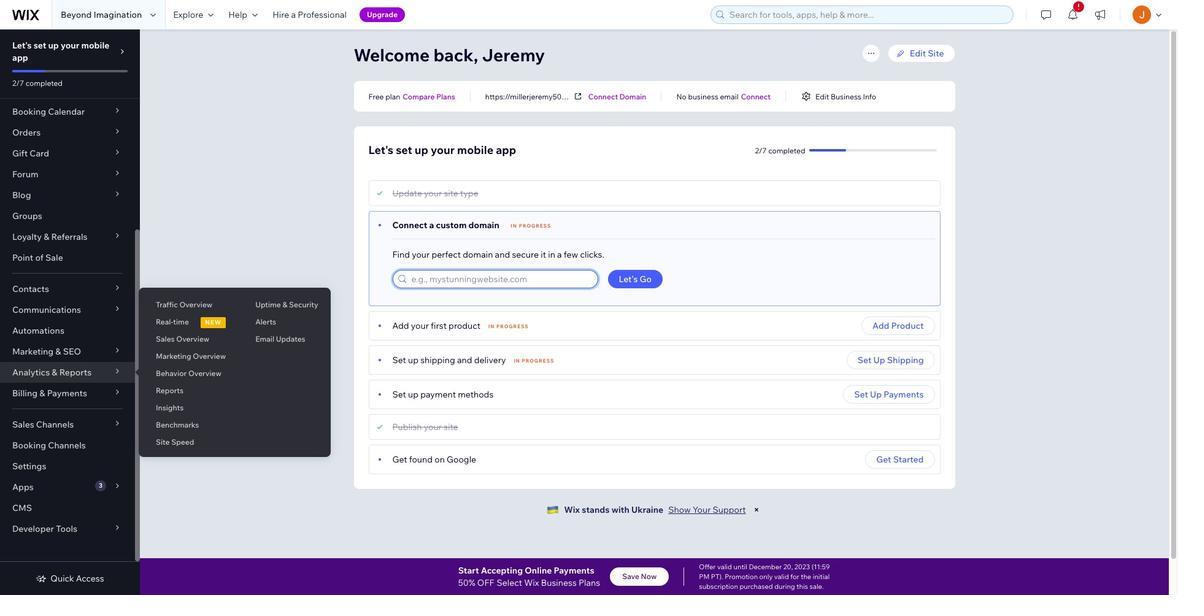 Task type: vqa. For each thing, say whether or not it's contained in the screenshot.
Order
no



Task type: describe. For each thing, give the bounding box(es) containing it.
insights link
[[139, 398, 238, 419]]

sales overview
[[156, 335, 209, 344]]

orders button
[[0, 122, 135, 143]]

welcome
[[354, 44, 430, 66]]

real-time
[[156, 317, 189, 327]]

get started
[[877, 454, 924, 465]]

booking for booking calendar
[[12, 106, 46, 117]]

quick
[[51, 573, 74, 585]]

domain
[[620, 92, 647, 101]]

email updates
[[255, 335, 306, 344]]

2 horizontal spatial a
[[558, 249, 562, 260]]

get started button
[[866, 451, 935, 469]]

mobile inside the sidebar element
[[81, 40, 110, 51]]

point of sale
[[12, 252, 63, 263]]

behavior overview link
[[139, 363, 238, 384]]

payments for billing & payments
[[47, 388, 87, 399]]

free
[[369, 92, 384, 101]]

methods
[[458, 389, 494, 400]]

app inside the sidebar element
[[12, 52, 28, 63]]

1 horizontal spatial and
[[495, 249, 510, 260]]

1 horizontal spatial valid
[[775, 573, 789, 581]]

let's inside button
[[619, 274, 638, 285]]

up inside let's set up your mobile app
[[48, 40, 59, 51]]

traffic overview link
[[139, 295, 238, 316]]

site speed link
[[139, 432, 238, 453]]

connect domain
[[589, 92, 647, 101]]

purchased
[[740, 583, 773, 591]]

gift
[[12, 148, 28, 159]]

product
[[449, 320, 481, 332]]

& for analytics
[[52, 367, 57, 378]]

alerts link
[[238, 312, 331, 333]]

online
[[525, 565, 552, 577]]

sales channels
[[12, 419, 74, 430]]

Search for tools, apps, help & more... field
[[726, 6, 1010, 23]]

loyalty & referrals
[[12, 231, 88, 243]]

completed inside the sidebar element
[[26, 79, 63, 88]]

automations
[[12, 325, 64, 336]]

apps
[[12, 482, 34, 493]]

contacts
[[12, 284, 49, 295]]

your
[[693, 505, 711, 516]]

connect a custom domain
[[393, 220, 500, 231]]

domain for custom
[[469, 220, 500, 231]]

started
[[894, 454, 924, 465]]

december
[[749, 563, 782, 572]]

set up payments button
[[844, 386, 935, 404]]

gift card button
[[0, 143, 135, 164]]

marketing & seo
[[12, 346, 81, 357]]

domain for perfect
[[463, 249, 493, 260]]

it
[[541, 249, 546, 260]]

until
[[734, 563, 748, 572]]

during
[[775, 583, 796, 591]]

sale
[[45, 252, 63, 263]]

referrals
[[51, 231, 88, 243]]

communications
[[12, 305, 81, 316]]

set up shipping and delivery
[[393, 355, 506, 366]]

update
[[393, 188, 422, 199]]

wix inside start accepting online payments 50% off select wix business plans
[[525, 578, 539, 589]]

automations link
[[0, 320, 135, 341]]

traffic overview
[[156, 300, 213, 309]]

sidebar element
[[0, 0, 140, 596]]

upgrade
[[367, 10, 398, 19]]

1 vertical spatial let's
[[369, 143, 394, 157]]

subscription
[[700, 583, 739, 591]]

booking for booking channels
[[12, 440, 46, 451]]

0 horizontal spatial plans
[[437, 92, 455, 101]]

a for custom
[[429, 220, 434, 231]]

progress for add your first product
[[497, 324, 529, 330]]

publish your site
[[393, 422, 458, 433]]

marketing & seo button
[[0, 341, 135, 362]]

1 horizontal spatial app
[[496, 143, 517, 157]]

stands
[[582, 505, 610, 516]]

connect for connect domain
[[589, 92, 618, 101]]

beyond
[[61, 9, 92, 20]]

professional
[[298, 9, 347, 20]]

first
[[431, 320, 447, 332]]

contacts button
[[0, 279, 135, 300]]

in for set up shipping and delivery
[[514, 358, 521, 364]]

set up shipping button
[[847, 351, 935, 370]]

edit for edit site
[[910, 48, 927, 59]]

find your perfect domain and secure it in a few clicks.
[[393, 249, 605, 260]]

sales for sales overview
[[156, 335, 175, 344]]

analytics & reports
[[12, 367, 92, 378]]

overview for marketing overview
[[193, 352, 226, 361]]

sale.
[[810, 583, 824, 591]]

no business email connect
[[677, 92, 771, 101]]

no
[[677, 92, 687, 101]]

billing & payments
[[12, 388, 87, 399]]

set up shipping
[[858, 355, 924, 366]]

set for set up payment methods
[[393, 389, 406, 400]]

compare plans link
[[403, 91, 455, 102]]

business inside start accepting online payments 50% off select wix business plans
[[541, 578, 577, 589]]

reports inside reports link
[[156, 386, 184, 395]]

site for publish your site
[[444, 422, 458, 433]]

pt).
[[711, 573, 724, 581]]

email
[[255, 335, 274, 344]]

get found on google
[[393, 454, 477, 465]]

developer
[[12, 524, 54, 535]]

loyalty & referrals button
[[0, 227, 135, 247]]

this
[[797, 583, 809, 591]]

welcome back, jeremy
[[354, 44, 545, 66]]

in
[[548, 249, 556, 260]]

overview for behavior overview
[[188, 369, 222, 378]]

1 horizontal spatial wix
[[564, 505, 580, 516]]

initial
[[813, 573, 830, 581]]

forum
[[12, 169, 38, 180]]

loyalty
[[12, 231, 42, 243]]

marketing for marketing & seo
[[12, 346, 54, 357]]

save now
[[623, 572, 657, 581]]

1 horizontal spatial 2/7 completed
[[756, 146, 806, 155]]

info
[[864, 92, 877, 101]]

0 horizontal spatial and
[[457, 355, 473, 366]]

1 horizontal spatial set
[[396, 143, 412, 157]]

go
[[640, 274, 652, 285]]

ukraine
[[632, 505, 664, 516]]

point of sale link
[[0, 247, 135, 268]]

add for add your first product
[[393, 320, 409, 332]]

your up update your site type
[[431, 143, 455, 157]]

few
[[564, 249, 579, 260]]

with
[[612, 505, 630, 516]]

show your support button
[[669, 505, 746, 516]]

google
[[447, 454, 477, 465]]

your inside the sidebar element
[[61, 40, 79, 51]]

seo
[[63, 346, 81, 357]]



Task type: locate. For each thing, give the bounding box(es) containing it.
0 vertical spatial progress
[[519, 223, 552, 229]]

1 vertical spatial completed
[[769, 146, 806, 155]]

site
[[928, 48, 945, 59], [156, 438, 170, 447]]

a right in
[[558, 249, 562, 260]]

set inside 'button'
[[858, 355, 872, 366]]

marketing overview
[[156, 352, 226, 361]]

1 horizontal spatial let's set up your mobile app
[[369, 143, 517, 157]]

1 horizontal spatial 2/7
[[756, 146, 767, 155]]

2 add from the left
[[873, 320, 890, 332]]

plan
[[386, 92, 400, 101]]

1 horizontal spatial plans
[[579, 578, 601, 589]]

progress for connect a custom domain
[[519, 223, 552, 229]]

1 vertical spatial reports
[[156, 386, 184, 395]]

add for add product
[[873, 320, 890, 332]]

connect link
[[741, 91, 771, 102]]

set inside the sidebar element
[[34, 40, 46, 51]]

valid
[[718, 563, 732, 572], [775, 573, 789, 581]]

in progress for connect a custom domain
[[511, 223, 552, 229]]

0 vertical spatial let's
[[12, 40, 32, 51]]

1 vertical spatial let's set up your mobile app
[[369, 143, 517, 157]]

2 horizontal spatial connect
[[741, 92, 771, 101]]

1 vertical spatial sales
[[12, 419, 34, 430]]

get for get found on google
[[393, 454, 407, 465]]

get left found
[[393, 454, 407, 465]]

overview down sales overview link
[[193, 352, 226, 361]]

set for set up shipping
[[858, 355, 872, 366]]

1 horizontal spatial a
[[429, 220, 434, 231]]

payment
[[421, 389, 456, 400]]

reports
[[59, 367, 92, 378], [156, 386, 184, 395]]

& inside "popup button"
[[52, 367, 57, 378]]

marketing up behavior at bottom
[[156, 352, 191, 361]]

tools
[[56, 524, 77, 535]]

& right billing
[[39, 388, 45, 399]]

a right hire
[[291, 9, 296, 20]]

mobile down beyond imagination
[[81, 40, 110, 51]]

progress right delivery
[[522, 358, 555, 364]]

0 vertical spatial app
[[12, 52, 28, 63]]

marketing inside marketing overview link
[[156, 352, 191, 361]]

up for payments
[[871, 389, 882, 400]]

1 horizontal spatial reports
[[156, 386, 184, 395]]

1 vertical spatial set
[[396, 143, 412, 157]]

1 site from the top
[[444, 188, 459, 199]]

channels up booking channels
[[36, 419, 74, 430]]

up inside 'button'
[[874, 355, 886, 366]]

0 vertical spatial site
[[444, 188, 459, 199]]

in right delivery
[[514, 358, 521, 364]]

0 horizontal spatial add
[[393, 320, 409, 332]]

alerts
[[255, 317, 276, 327]]

behavior overview
[[156, 369, 222, 378]]

1 vertical spatial app
[[496, 143, 517, 157]]

offer valid until december 20, 2023 (11:59 pm pt). promotion only valid for the initial subscription purchased during this sale.
[[700, 563, 830, 591]]

0 horizontal spatial a
[[291, 9, 296, 20]]

site down set up payment methods
[[444, 422, 458, 433]]

2 horizontal spatial let's
[[619, 274, 638, 285]]

in progress up secure
[[511, 223, 552, 229]]

business left info
[[831, 92, 862, 101]]

payments for set up payments
[[884, 389, 924, 400]]

0 horizontal spatial business
[[541, 578, 577, 589]]

1 horizontal spatial connect
[[589, 92, 618, 101]]

& for marketing
[[55, 346, 61, 357]]

get for get started
[[877, 454, 892, 465]]

1 horizontal spatial site
[[928, 48, 945, 59]]

0 horizontal spatial mobile
[[81, 40, 110, 51]]

plans
[[437, 92, 455, 101], [579, 578, 601, 589]]

sales inside sales overview link
[[156, 335, 175, 344]]

overview down marketing overview
[[188, 369, 222, 378]]

2 site from the top
[[444, 422, 458, 433]]

1 horizontal spatial let's
[[369, 143, 394, 157]]

1 horizontal spatial payments
[[554, 565, 595, 577]]

channels up the settings "link"
[[48, 440, 86, 451]]

let's inside the sidebar element
[[12, 40, 32, 51]]

2 horizontal spatial payments
[[884, 389, 924, 400]]

& for uptime
[[283, 300, 288, 309]]

1 vertical spatial in
[[489, 324, 495, 330]]

edit for edit business info
[[816, 92, 830, 101]]

1 vertical spatial and
[[457, 355, 473, 366]]

site for update your site type
[[444, 188, 459, 199]]

settings
[[12, 461, 46, 472]]

0 horizontal spatial marketing
[[12, 346, 54, 357]]

connect for connect a custom domain
[[393, 220, 428, 231]]

0 vertical spatial let's set up your mobile app
[[12, 40, 110, 63]]

connect right email
[[741, 92, 771, 101]]

0 vertical spatial completed
[[26, 79, 63, 88]]

2/7 down connect link
[[756, 146, 767, 155]]

payments inside popup button
[[47, 388, 87, 399]]

& for billing
[[39, 388, 45, 399]]

1 get from the left
[[393, 454, 407, 465]]

for
[[791, 573, 800, 581]]

set left shipping on the bottom right of page
[[858, 355, 872, 366]]

0 horizontal spatial set
[[34, 40, 46, 51]]

quick access button
[[36, 573, 104, 585]]

1 vertical spatial progress
[[497, 324, 529, 330]]

1 vertical spatial wix
[[525, 578, 539, 589]]

up inside button
[[871, 389, 882, 400]]

site
[[444, 188, 459, 199], [444, 422, 458, 433]]

0 horizontal spatial 2/7
[[12, 79, 24, 88]]

accepting
[[481, 565, 523, 577]]

your for find
[[412, 249, 430, 260]]

booking calendar
[[12, 106, 85, 117]]

help button
[[221, 0, 265, 29]]

channels for booking channels
[[48, 440, 86, 451]]

& right uptime
[[283, 300, 288, 309]]

site speed
[[156, 438, 194, 447]]

your right update
[[424, 188, 442, 199]]

0 vertical spatial reports
[[59, 367, 92, 378]]

your left first
[[411, 320, 429, 332]]

speed
[[171, 438, 194, 447]]

in for add your first product
[[489, 324, 495, 330]]

overview inside 'link'
[[188, 369, 222, 378]]

marketing overview link
[[139, 346, 238, 367]]

booking inside booking calendar popup button
[[12, 106, 46, 117]]

payments inside start accepting online payments 50% off select wix business plans
[[554, 565, 595, 577]]

payments inside button
[[884, 389, 924, 400]]

and
[[495, 249, 510, 260], [457, 355, 473, 366]]

add product
[[873, 320, 924, 332]]

let's set up your mobile app
[[12, 40, 110, 63], [369, 143, 517, 157]]

progress for set up shipping and delivery
[[522, 358, 555, 364]]

set down set up shipping 'button'
[[855, 389, 869, 400]]

0 vertical spatial edit
[[910, 48, 927, 59]]

0 horizontal spatial payments
[[47, 388, 87, 399]]

0 horizontal spatial completed
[[26, 79, 63, 88]]

orders
[[12, 127, 41, 138]]

0 vertical spatial wix
[[564, 505, 580, 516]]

in progress for set up shipping and delivery
[[514, 358, 555, 364]]

& for loyalty
[[44, 231, 49, 243]]

in progress up delivery
[[489, 324, 529, 330]]

1 vertical spatial valid
[[775, 573, 789, 581]]

marketing inside marketing & seo "popup button"
[[12, 346, 54, 357]]

1 vertical spatial 2/7
[[756, 146, 767, 155]]

uptime
[[255, 300, 281, 309]]

1 horizontal spatial completed
[[769, 146, 806, 155]]

0 horizontal spatial 2/7 completed
[[12, 79, 63, 88]]

2 vertical spatial let's
[[619, 274, 638, 285]]

plans inside start accepting online payments 50% off select wix business plans
[[579, 578, 601, 589]]

up left shipping on the bottom right of page
[[874, 355, 886, 366]]

pm
[[700, 573, 710, 581]]

booking inside booking channels link
[[12, 440, 46, 451]]

0 vertical spatial booking
[[12, 106, 46, 117]]

0 vertical spatial 2/7 completed
[[12, 79, 63, 88]]

valid up during in the right bottom of the page
[[775, 573, 789, 581]]

0 vertical spatial up
[[874, 355, 886, 366]]

mobile up type
[[457, 143, 494, 157]]

1 horizontal spatial mobile
[[457, 143, 494, 157]]

0 vertical spatial set
[[34, 40, 46, 51]]

1 vertical spatial edit
[[816, 92, 830, 101]]

& left seo
[[55, 346, 61, 357]]

set left shipping
[[393, 355, 406, 366]]

1 vertical spatial booking
[[12, 440, 46, 451]]

1 vertical spatial channels
[[48, 440, 86, 451]]

2/7 completed up booking calendar
[[12, 79, 63, 88]]

channels for sales channels
[[36, 419, 74, 430]]

2 vertical spatial in
[[514, 358, 521, 364]]

your right 'publish'
[[424, 422, 442, 433]]

1 vertical spatial a
[[429, 220, 434, 231]]

plans left save
[[579, 578, 601, 589]]

plans right compare
[[437, 92, 455, 101]]

a for professional
[[291, 9, 296, 20]]

site left type
[[444, 188, 459, 199]]

add product button
[[862, 317, 935, 335]]

edit inside edit site link
[[910, 48, 927, 59]]

overview for traffic overview
[[180, 300, 213, 309]]

add
[[393, 320, 409, 332], [873, 320, 890, 332]]

edit inside edit business info "button"
[[816, 92, 830, 101]]

a left custom
[[429, 220, 434, 231]]

1 add from the left
[[393, 320, 409, 332]]

2 vertical spatial a
[[558, 249, 562, 260]]

in right 'product'
[[489, 324, 495, 330]]

2 vertical spatial in progress
[[514, 358, 555, 364]]

let's set up your mobile app down beyond
[[12, 40, 110, 63]]

wix
[[564, 505, 580, 516], [525, 578, 539, 589]]

get inside button
[[877, 454, 892, 465]]

2 get from the left
[[877, 454, 892, 465]]

1 horizontal spatial add
[[873, 320, 890, 332]]

business
[[831, 92, 862, 101], [541, 578, 577, 589]]

1 horizontal spatial sales
[[156, 335, 175, 344]]

1 vertical spatial plans
[[579, 578, 601, 589]]

0 horizontal spatial let's
[[12, 40, 32, 51]]

20,
[[784, 563, 793, 572]]

up for shipping
[[874, 355, 886, 366]]

quick access
[[51, 573, 104, 585]]

0 vertical spatial business
[[831, 92, 862, 101]]

sales for sales channels
[[12, 419, 34, 430]]

beyond imagination
[[61, 9, 142, 20]]

business inside "button"
[[831, 92, 862, 101]]

1 vertical spatial mobile
[[457, 143, 494, 157]]

0 horizontal spatial app
[[12, 52, 28, 63]]

start
[[458, 565, 479, 577]]

uptime & security
[[255, 300, 318, 309]]

sales inside sales channels popup button
[[12, 419, 34, 430]]

reports down seo
[[59, 367, 92, 378]]

0 vertical spatial site
[[928, 48, 945, 59]]

developer tools
[[12, 524, 77, 535]]

2/7 completed down connect link
[[756, 146, 806, 155]]

0 horizontal spatial edit
[[816, 92, 830, 101]]

payments right the "online"
[[554, 565, 595, 577]]

1 horizontal spatial marketing
[[156, 352, 191, 361]]

0 horizontal spatial wix
[[525, 578, 539, 589]]

in progress for add your first product
[[489, 324, 529, 330]]

find
[[393, 249, 410, 260]]

in up secure
[[511, 223, 518, 229]]

& up billing & payments
[[52, 367, 57, 378]]

0 horizontal spatial connect
[[393, 220, 428, 231]]

set for set up shipping and delivery
[[393, 355, 406, 366]]

domain right custom
[[469, 220, 500, 231]]

sales down real-
[[156, 335, 175, 344]]

get left the started
[[877, 454, 892, 465]]

completed
[[26, 79, 63, 88], [769, 146, 806, 155]]

booking up settings
[[12, 440, 46, 451]]

edit business info
[[816, 92, 877, 101]]

let's set up your mobile app inside the sidebar element
[[12, 40, 110, 63]]

your for publish
[[424, 422, 442, 433]]

edit site
[[910, 48, 945, 59]]

add left product
[[873, 320, 890, 332]]

50%
[[458, 578, 476, 589]]

1 horizontal spatial business
[[831, 92, 862, 101]]

overview up time
[[180, 300, 213, 309]]

& inside 'link'
[[283, 300, 288, 309]]

payments
[[47, 388, 87, 399], [884, 389, 924, 400], [554, 565, 595, 577]]

your down beyond
[[61, 40, 79, 51]]

booking channels link
[[0, 435, 135, 456]]

overview up marketing overview
[[176, 335, 209, 344]]

valid up pt).
[[718, 563, 732, 572]]

connect left domain
[[589, 92, 618, 101]]

& right loyalty at left top
[[44, 231, 49, 243]]

sales down billing
[[12, 419, 34, 430]]

wix stands with ukraine show your support
[[564, 505, 746, 516]]

save now button
[[610, 568, 669, 586]]

progress up delivery
[[497, 324, 529, 330]]

1 vertical spatial up
[[871, 389, 882, 400]]

set inside button
[[855, 389, 869, 400]]

1 vertical spatial domain
[[463, 249, 493, 260]]

reports inside analytics & reports "popup button"
[[59, 367, 92, 378]]

only
[[760, 573, 773, 581]]

in
[[511, 223, 518, 229], [489, 324, 495, 330], [514, 358, 521, 364]]

cms
[[12, 503, 32, 514]]

0 vertical spatial in
[[511, 223, 518, 229]]

0 vertical spatial plans
[[437, 92, 455, 101]]

reports up the insights
[[156, 386, 184, 395]]

0 horizontal spatial get
[[393, 454, 407, 465]]

imagination
[[94, 9, 142, 20]]

developer tools button
[[0, 519, 135, 540]]

connect
[[589, 92, 618, 101], [741, 92, 771, 101], [393, 220, 428, 231]]

promotion
[[725, 573, 758, 581]]

marketing
[[12, 346, 54, 357], [156, 352, 191, 361]]

e.g., mystunningwebsite.com field
[[408, 271, 594, 288]]

booking up orders
[[12, 106, 46, 117]]

your for update
[[424, 188, 442, 199]]

compare
[[403, 92, 435, 101]]

2/7 completed inside the sidebar element
[[12, 79, 63, 88]]

communications button
[[0, 300, 135, 320]]

start accepting online payments 50% off select wix business plans
[[458, 565, 601, 589]]

channels inside popup button
[[36, 419, 74, 430]]

set up 'publish'
[[393, 389, 406, 400]]

0 horizontal spatial site
[[156, 438, 170, 447]]

in progress right delivery
[[514, 358, 555, 364]]

0 vertical spatial in progress
[[511, 223, 552, 229]]

app
[[12, 52, 28, 63], [496, 143, 517, 157]]

wix left stands
[[564, 505, 580, 516]]

connect up find
[[393, 220, 428, 231]]

traffic
[[156, 300, 178, 309]]

marketing for marketing overview
[[156, 352, 191, 361]]

edit business info button
[[801, 91, 877, 102]]

calendar
[[48, 106, 85, 117]]

2/7 inside the sidebar element
[[12, 79, 24, 88]]

add left first
[[393, 320, 409, 332]]

set up payments
[[855, 389, 924, 400]]

0 vertical spatial domain
[[469, 220, 500, 231]]

domain
[[469, 220, 500, 231], [463, 249, 493, 260]]

up down set up shipping 'button'
[[871, 389, 882, 400]]

0 horizontal spatial reports
[[59, 367, 92, 378]]

wix down the "online"
[[525, 578, 539, 589]]

1 vertical spatial business
[[541, 578, 577, 589]]

1 vertical spatial site
[[444, 422, 458, 433]]

let's set up your mobile app up update your site type
[[369, 143, 517, 157]]

in for connect a custom domain
[[511, 223, 518, 229]]

marketing up analytics
[[12, 346, 54, 357]]

your for add
[[411, 320, 429, 332]]

0 vertical spatial sales
[[156, 335, 175, 344]]

1 booking from the top
[[12, 106, 46, 117]]

set up payment methods
[[393, 389, 494, 400]]

domain right perfect
[[463, 249, 493, 260]]

upgrade button
[[360, 7, 405, 22]]

set for set up payments
[[855, 389, 869, 400]]

progress up it at left top
[[519, 223, 552, 229]]

1 vertical spatial 2/7 completed
[[756, 146, 806, 155]]

0 vertical spatial valid
[[718, 563, 732, 572]]

perfect
[[432, 249, 461, 260]]

0 vertical spatial a
[[291, 9, 296, 20]]

insights
[[156, 403, 184, 413]]

clicks.
[[580, 249, 605, 260]]

2 booking from the top
[[12, 440, 46, 451]]

reports link
[[139, 381, 238, 402]]

0 horizontal spatial valid
[[718, 563, 732, 572]]

payments down analytics & reports "popup button"
[[47, 388, 87, 399]]

edit site link
[[888, 44, 956, 63]]

1 horizontal spatial get
[[877, 454, 892, 465]]

0 vertical spatial and
[[495, 249, 510, 260]]

connect domain link
[[589, 91, 647, 102]]

0 vertical spatial channels
[[36, 419, 74, 430]]

groups
[[12, 211, 42, 222]]

& inside "popup button"
[[55, 346, 61, 357]]

2/7 up booking calendar
[[12, 79, 24, 88]]

sales
[[156, 335, 175, 344], [12, 419, 34, 430]]

0 vertical spatial mobile
[[81, 40, 110, 51]]

overview for sales overview
[[176, 335, 209, 344]]

and left delivery
[[457, 355, 473, 366]]

payments down shipping on the bottom right of page
[[884, 389, 924, 400]]

and left secure
[[495, 249, 510, 260]]

0 vertical spatial 2/7
[[12, 79, 24, 88]]

add inside button
[[873, 320, 890, 332]]

business down the "online"
[[541, 578, 577, 589]]

your right find
[[412, 249, 430, 260]]

publish
[[393, 422, 422, 433]]

offer
[[700, 563, 716, 572]]



